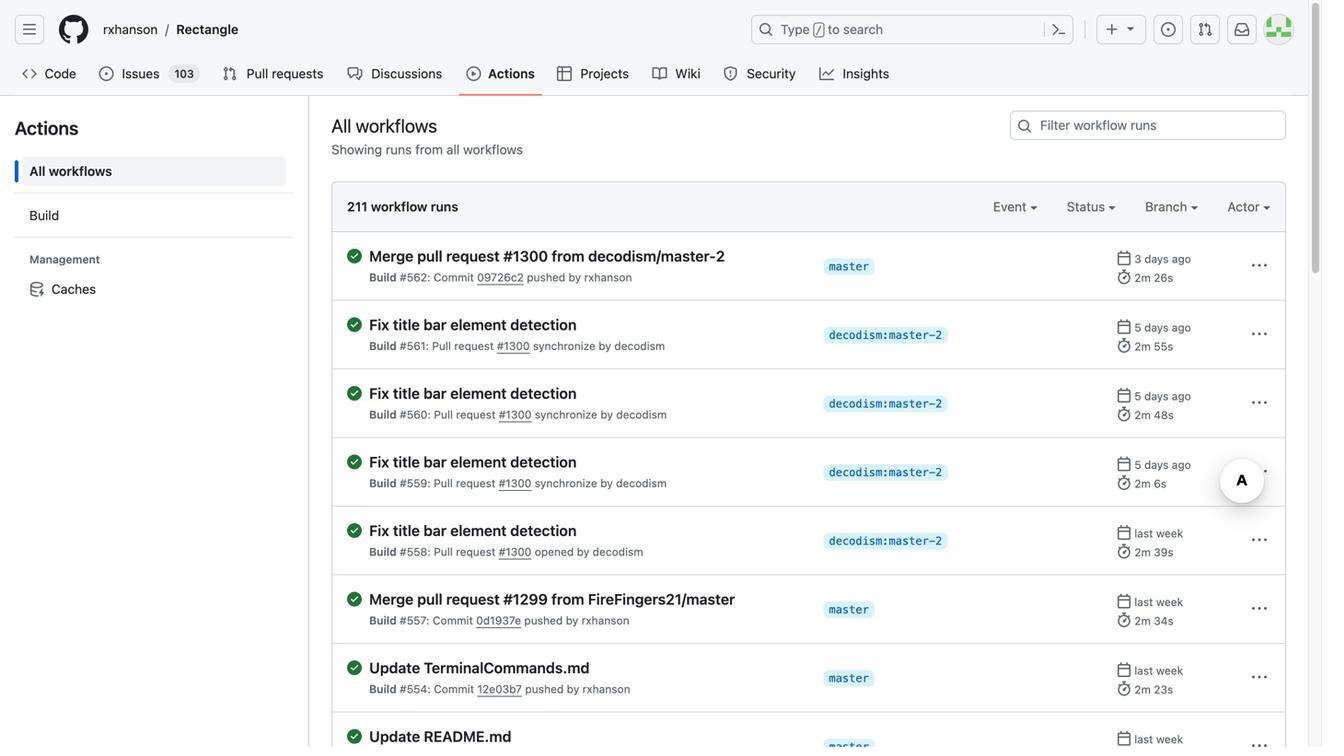 Task type: vqa. For each thing, say whether or not it's contained in the screenshot.
git pull request icon for hramezani
no



Task type: locate. For each thing, give the bounding box(es) containing it.
master
[[829, 260, 869, 273], [829, 603, 869, 616], [829, 672, 869, 685]]

rxhanson link for merge pull request #1299 from firefingers21/master
[[582, 614, 630, 627]]

2 for fix title bar element detection build #558: pull request #1300 opened             by decodism
[[936, 535, 943, 547]]

detection for fix title bar element detection build #561: pull request #1300 synchronize             by decodism
[[511, 316, 577, 333]]

week down 23s
[[1157, 733, 1184, 746]]

12e03b7
[[478, 683, 522, 695]]

pull inside fix title bar element detection build #558: pull request #1300 opened             by decodism
[[434, 545, 453, 558]]

1 last week from the top
[[1135, 527, 1184, 540]]

2 show options image from the top
[[1253, 601, 1268, 616]]

issue opened image
[[1162, 22, 1176, 37], [99, 66, 114, 81]]

1 horizontal spatial actions
[[488, 66, 535, 81]]

fix for fix title bar element detection build #561: pull request #1300 synchronize             by decodism
[[369, 316, 389, 333]]

1 vertical spatial commit
[[433, 614, 473, 627]]

1 vertical spatial merge
[[369, 590, 414, 608]]

decodism:master-2 for fix title bar element detection build #560: pull request #1300 synchronize             by decodism
[[829, 397, 943, 410]]

5 days ago
[[1135, 321, 1192, 334], [1135, 390, 1192, 403], [1135, 458, 1192, 471]]

2 calendar image from the top
[[1117, 319, 1132, 334]]

4 calendar image from the top
[[1117, 456, 1132, 471]]

4 fix from the top
[[369, 522, 389, 539]]

show options image for 2
[[1253, 258, 1268, 273]]

week up the 39s
[[1157, 527, 1184, 540]]

last week down 23s
[[1135, 733, 1184, 746]]

rxhanson link down 'merge pull request #1300 from decodism/master-2' 'link'
[[584, 271, 632, 284]]

4 decodism:master-2 link from the top
[[824, 533, 948, 549]]

graph image
[[820, 66, 834, 81]]

run duration image left '2m 34s'
[[1117, 613, 1132, 627]]

rxhanson link up issues
[[96, 15, 165, 44]]

decodism:master-2
[[829, 329, 943, 342], [829, 397, 943, 410], [829, 466, 943, 479], [829, 535, 943, 547]]

#1300 link up fix title bar element detection build #560: pull request #1300 synchronize             by decodism
[[497, 339, 530, 352]]

decodism:master-2 link
[[824, 327, 948, 343], [824, 395, 948, 412], [824, 464, 948, 481], [824, 533, 948, 549]]

2m 34s
[[1135, 614, 1174, 627]]

update inside update terminalcommands.md build #554: commit 12e03b7 pushed             by rxhanson
[[369, 659, 420, 677]]

pull right #559: on the bottom left of the page
[[434, 477, 453, 490]]

from left decodism/master-
[[552, 247, 585, 265]]

all
[[447, 142, 460, 157]]

by for fix title bar element detection build #559: pull request #1300 synchronize             by decodism
[[601, 477, 613, 490]]

days for #561:
[[1145, 321, 1169, 334]]

1 vertical spatial issue opened image
[[99, 66, 114, 81]]

calendar image
[[1117, 251, 1132, 265], [1117, 319, 1132, 334], [1117, 388, 1132, 403], [1117, 456, 1132, 471], [1117, 731, 1132, 746]]

2m for #560:
[[1135, 409, 1151, 421]]

1 week from the top
[[1157, 527, 1184, 540]]

#1300 left opened
[[499, 545, 532, 558]]

2 vertical spatial pushed
[[525, 683, 564, 695]]

3 show options image from the top
[[1253, 395, 1268, 410]]

pushed inside merge pull request #1299 from firefingers21/master build #557: commit 0d1937e pushed             by rxhanson
[[524, 614, 563, 627]]

1 horizontal spatial workflows
[[356, 114, 437, 136]]

update
[[369, 659, 420, 677], [369, 728, 420, 745]]

pull inside merge pull request #1300 from decodism/master-2 build #562: commit 09726c2 pushed             by rxhanson
[[417, 247, 443, 265]]

2m for #559:
[[1135, 477, 1151, 490]]

0 horizontal spatial actions
[[15, 117, 79, 139]]

1 completed successfully image from the top
[[347, 317, 362, 332]]

issue opened image for git pull request image
[[99, 66, 114, 81]]

build left #554: on the left
[[369, 683, 397, 695]]

last week up 23s
[[1135, 664, 1184, 677]]

build left #561:
[[369, 339, 397, 352]]

2 last week from the top
[[1135, 596, 1184, 608]]

title up #559: on the bottom left of the page
[[393, 453, 420, 471]]

#1300 inside merge pull request #1300 from decodism/master-2 build #562: commit 09726c2 pushed             by rxhanson
[[504, 247, 548, 265]]

title up #558:
[[393, 522, 420, 539]]

3 title from the top
[[393, 453, 420, 471]]

by inside merge pull request #1299 from firefingers21/master build #557: commit 0d1937e pushed             by rxhanson
[[566, 614, 579, 627]]

decodism link for fix title bar element detection build #559: pull request #1300 synchronize             by decodism
[[616, 477, 667, 490]]

caches
[[52, 281, 96, 297]]

39s
[[1154, 546, 1174, 559]]

request for fix title bar element detection build #558: pull request #1300 opened             by decodism
[[456, 545, 496, 558]]

2 last from the top
[[1135, 596, 1154, 608]]

request inside fix title bar element detection build #561: pull request #1300 synchronize             by decodism
[[454, 339, 494, 352]]

3 days ago
[[1135, 252, 1192, 265]]

0 vertical spatial master
[[829, 260, 869, 273]]

3 completed successfully image from the top
[[347, 729, 362, 744]]

1 bar from the top
[[424, 316, 447, 333]]

4 bar from the top
[[424, 522, 447, 539]]

1 element from the top
[[451, 316, 507, 333]]

build
[[29, 208, 59, 223], [369, 271, 397, 284], [369, 339, 397, 352], [369, 408, 397, 421], [369, 477, 397, 490], [369, 545, 397, 558], [369, 614, 397, 627], [369, 683, 397, 695]]

issue opened image left git pull request icon
[[1162, 22, 1176, 37]]

2 vertical spatial from
[[552, 590, 585, 608]]

#1300 inside fix title bar element detection build #561: pull request #1300 synchronize             by decodism
[[497, 339, 530, 352]]

1 vertical spatial from
[[552, 247, 585, 265]]

#1300 for fix title bar element detection build #559: pull request #1300 synchronize             by decodism
[[499, 477, 532, 490]]

2 week from the top
[[1157, 596, 1184, 608]]

0 vertical spatial list
[[96, 15, 741, 44]]

request right #558:
[[456, 545, 496, 558]]

0 vertical spatial issue opened image
[[1162, 22, 1176, 37]]

#1300 inside the fix title bar element detection build #559: pull request #1300 synchronize             by decodism
[[499, 477, 532, 490]]

4 element from the top
[[451, 522, 507, 539]]

master link for update terminalcommands.md
[[824, 670, 875, 686]]

run duration image left 2m 48s
[[1117, 407, 1132, 421]]

1 master from the top
[[829, 260, 869, 273]]

rxhanson link for update terminalcommands.md
[[583, 683, 631, 695]]

request inside merge pull request #1300 from decodism/master-2 build #562: commit 09726c2 pushed             by rxhanson
[[446, 247, 500, 265]]

workflows
[[356, 114, 437, 136], [463, 142, 523, 157], [49, 164, 112, 179]]

5 show options image from the top
[[1253, 739, 1268, 747]]

by inside fix title bar element detection build #558: pull request #1300 opened             by decodism
[[577, 545, 590, 558]]

pull for merge pull request #1300 from decodism/master-2
[[417, 247, 443, 265]]

1 completed successfully image from the top
[[347, 249, 362, 263]]

pull
[[417, 247, 443, 265], [417, 590, 443, 608]]

update down #554: on the left
[[369, 728, 420, 745]]

calendar image for #561:
[[1117, 319, 1132, 334]]

element inside the fix title bar element detection build #559: pull request #1300 synchronize             by decodism
[[451, 453, 507, 471]]

bar inside fix title bar element detection build #560: pull request #1300 synchronize             by decodism
[[424, 385, 447, 402]]

0 vertical spatial master link
[[824, 258, 875, 275]]

2 bar from the top
[[424, 385, 447, 402]]

1 decodism:master-2 link from the top
[[824, 327, 948, 343]]

#1300 link up fix title bar element detection build #558: pull request #1300 opened             by decodism
[[499, 477, 532, 490]]

by inside fix title bar element detection build #561: pull request #1300 synchronize             by decodism
[[599, 339, 612, 352]]

element
[[451, 316, 507, 333], [451, 385, 507, 402], [451, 453, 507, 471], [451, 522, 507, 539]]

fix
[[369, 316, 389, 333], [369, 385, 389, 402], [369, 453, 389, 471], [369, 522, 389, 539]]

last up 2m 39s
[[1135, 527, 1154, 540]]

pushed
[[527, 271, 566, 284], [524, 614, 563, 627], [525, 683, 564, 695]]

fix inside the fix title bar element detection build #559: pull request #1300 synchronize             by decodism
[[369, 453, 389, 471]]

1 2m from the top
[[1135, 271, 1151, 284]]

1 vertical spatial all
[[29, 164, 45, 179]]

1 vertical spatial 5
[[1135, 390, 1142, 403]]

0 vertical spatial show options image
[[1253, 464, 1268, 479]]

#1300 link for fix title bar element detection build #560: pull request #1300 synchronize             by decodism
[[499, 408, 532, 421]]

week
[[1157, 527, 1184, 540], [1157, 596, 1184, 608], [1157, 664, 1184, 677], [1157, 733, 1184, 746]]

build left #559: on the bottom left of the page
[[369, 477, 397, 490]]

0 vertical spatial merge
[[369, 247, 414, 265]]

4 ago from the top
[[1172, 458, 1192, 471]]

2 vertical spatial synchronize
[[535, 477, 598, 490]]

pull inside fix title bar element detection build #560: pull request #1300 synchronize             by decodism
[[434, 408, 453, 421]]

1 vertical spatial master
[[829, 603, 869, 616]]

days
[[1145, 252, 1169, 265], [1145, 321, 1169, 334], [1145, 390, 1169, 403], [1145, 458, 1169, 471]]

bar up #559: on the bottom left of the page
[[424, 453, 447, 471]]

pull inside merge pull request #1299 from firefingers21/master build #557: commit 0d1937e pushed             by rxhanson
[[417, 590, 443, 608]]

bar up #561:
[[424, 316, 447, 333]]

build link
[[22, 201, 286, 230]]

/ inside type / to search
[[816, 24, 823, 37]]

run duration image for #560:
[[1117, 407, 1132, 421]]

pull for fix title bar element detection build #561: pull request #1300 synchronize             by decodism
[[432, 339, 451, 352]]

synchronize up fix title bar element detection build #560: pull request #1300 synchronize             by decodism
[[533, 339, 596, 352]]

2 fix from the top
[[369, 385, 389, 402]]

rxhanson link down merge pull request #1299 from firefingers21/master link
[[582, 614, 630, 627]]

title for fix title bar element detection build #561: pull request #1300 synchronize             by decodism
[[393, 316, 420, 333]]

3 completed successfully image from the top
[[347, 523, 362, 538]]

fix inside fix title bar element detection build #561: pull request #1300 synchronize             by decodism
[[369, 316, 389, 333]]

synchronize inside fix title bar element detection build #560: pull request #1300 synchronize             by decodism
[[535, 408, 598, 421]]

bar inside fix title bar element detection build #558: pull request #1300 opened             by decodism
[[424, 522, 447, 539]]

3 fix from the top
[[369, 453, 389, 471]]

0 vertical spatial pushed
[[527, 271, 566, 284]]

detection inside fix title bar element detection build #560: pull request #1300 synchronize             by decodism
[[511, 385, 577, 402]]

all
[[332, 114, 352, 136], [29, 164, 45, 179]]

notifications image
[[1235, 22, 1250, 37]]

fix for fix title bar element detection build #560: pull request #1300 synchronize             by decodism
[[369, 385, 389, 402]]

workflow
[[371, 199, 428, 214]]

3 master link from the top
[[824, 670, 875, 686]]

3 fix title bar element detection link from the top
[[369, 453, 809, 471]]

1 detection from the top
[[511, 316, 577, 333]]

security
[[747, 66, 796, 81]]

build inside fix title bar element detection build #561: pull request #1300 synchronize             by decodism
[[369, 339, 397, 352]]

request inside fix title bar element detection build #560: pull request #1300 synchronize             by decodism
[[456, 408, 496, 421]]

6 2m from the top
[[1135, 614, 1151, 627]]

2 update from the top
[[369, 728, 420, 745]]

request inside fix title bar element detection build #558: pull request #1300 opened             by decodism
[[456, 545, 496, 558]]

rxhanson
[[103, 22, 158, 37], [584, 271, 632, 284], [582, 614, 630, 627], [583, 683, 631, 695]]

show options image for update terminalcommands.md
[[1253, 670, 1268, 685]]

rxhanson down 'merge pull request #1300 from decodism/master-2' 'link'
[[584, 271, 632, 284]]

fix for fix title bar element detection build #559: pull request #1300 synchronize             by decodism
[[369, 453, 389, 471]]

ago down '48s'
[[1172, 458, 1192, 471]]

1 horizontal spatial all workflows
[[332, 114, 437, 136]]

by
[[569, 271, 581, 284], [599, 339, 612, 352], [601, 408, 613, 421], [601, 477, 613, 490], [577, 545, 590, 558], [566, 614, 579, 627], [567, 683, 580, 695]]

pushed inside merge pull request #1300 from decodism/master-2 build #562: commit 09726c2 pushed             by rxhanson
[[527, 271, 566, 284]]

rectangle link
[[169, 15, 246, 44]]

pull requests link
[[215, 60, 333, 88]]

1 calendar image from the top
[[1117, 251, 1132, 265]]

0 vertical spatial all
[[332, 114, 352, 136]]

2 5 days ago from the top
[[1135, 390, 1192, 403]]

element inside fix title bar element detection build #558: pull request #1300 opened             by decodism
[[451, 522, 507, 539]]

commit right #554: on the left
[[434, 683, 474, 695]]

detection down fix title bar element detection build #560: pull request #1300 synchronize             by decodism
[[511, 453, 577, 471]]

workflows right all
[[463, 142, 523, 157]]

2 decodism:master- from the top
[[829, 397, 936, 410]]

1 horizontal spatial runs
[[431, 199, 459, 214]]

2 vertical spatial 5 days ago
[[1135, 458, 1192, 471]]

firefingers21/master
[[588, 590, 735, 608]]

element for fix title bar element detection build #561: pull request #1300 synchronize             by decodism
[[451, 316, 507, 333]]

days right 3
[[1145, 252, 1169, 265]]

week up 23s
[[1157, 664, 1184, 677]]

commit inside update terminalcommands.md build #554: commit 12e03b7 pushed             by rxhanson
[[434, 683, 474, 695]]

runs
[[386, 142, 412, 157], [431, 199, 459, 214]]

git pull request image
[[223, 66, 237, 81]]

#1300 inside fix title bar element detection build #558: pull request #1300 opened             by decodism
[[499, 545, 532, 558]]

rxhanson link for merge pull request #1300 from decodism/master-2
[[584, 271, 632, 284]]

commit
[[434, 271, 474, 284], [433, 614, 473, 627], [434, 683, 474, 695]]

request inside the fix title bar element detection build #559: pull request #1300 synchronize             by decodism
[[456, 477, 496, 490]]

rxhanson link down update terminalcommands.md link on the bottom
[[583, 683, 631, 695]]

detection inside the fix title bar element detection build #559: pull request #1300 synchronize             by decodism
[[511, 453, 577, 471]]

runs right workflow
[[431, 199, 459, 214]]

element for fix title bar element detection build #558: pull request #1300 opened             by decodism
[[451, 522, 507, 539]]

detection inside fix title bar element detection build #561: pull request #1300 synchronize             by decodism
[[511, 316, 577, 333]]

2 vertical spatial workflows
[[49, 164, 112, 179]]

all workflows up showing
[[332, 114, 437, 136]]

decodism:master- for fix title bar element detection build #561: pull request #1300 synchronize             by decodism
[[829, 329, 936, 342]]

1 vertical spatial 5 days ago
[[1135, 390, 1192, 403]]

merge inside merge pull request #1299 from firefingers21/master build #557: commit 0d1937e pushed             by rxhanson
[[369, 590, 414, 608]]

completed successfully image
[[347, 249, 362, 263], [347, 386, 362, 401], [347, 729, 362, 744]]

rectangle
[[176, 22, 239, 37]]

fix inside fix title bar element detection build #558: pull request #1300 opened             by decodism
[[369, 522, 389, 539]]

element inside fix title bar element detection build #560: pull request #1300 synchronize             by decodism
[[451, 385, 507, 402]]

week for update terminalcommands.md
[[1157, 664, 1184, 677]]

decodism for fix title bar element detection build #559: pull request #1300 synchronize             by decodism
[[616, 477, 667, 490]]

2m left 6s on the right
[[1135, 477, 1151, 490]]

rxhanson link
[[96, 15, 165, 44], [584, 271, 632, 284], [582, 614, 630, 627], [583, 683, 631, 695]]

last up '2m 34s'
[[1135, 596, 1154, 608]]

request right #559: on the bottom left of the page
[[456, 477, 496, 490]]

1 vertical spatial completed successfully image
[[347, 386, 362, 401]]

2 vertical spatial show options image
[[1253, 670, 1268, 685]]

2 vertical spatial 5
[[1135, 458, 1142, 471]]

4 last week from the top
[[1135, 733, 1184, 746]]

3 master from the top
[[829, 672, 869, 685]]

1 vertical spatial update
[[369, 728, 420, 745]]

merge up #557:
[[369, 590, 414, 608]]

3 decodism:master- from the top
[[829, 466, 936, 479]]

run duration image
[[1117, 269, 1132, 284], [1117, 338, 1132, 353], [1117, 407, 1132, 421], [1117, 544, 1132, 559], [1117, 613, 1132, 627], [1117, 681, 1132, 696]]

bar up #560:
[[424, 385, 447, 402]]

show options image
[[1253, 464, 1268, 479], [1253, 601, 1268, 616], [1253, 670, 1268, 685]]

1 vertical spatial master link
[[824, 601, 875, 618]]

1 decodism:master-2 from the top
[[829, 329, 943, 342]]

5 days ago up 6s on the right
[[1135, 458, 1192, 471]]

decodism inside the fix title bar element detection build #559: pull request #1300 synchronize             by decodism
[[616, 477, 667, 490]]

element down 09726c2 link at left
[[451, 316, 507, 333]]

1 horizontal spatial issue opened image
[[1162, 22, 1176, 37]]

from for #1299
[[552, 590, 585, 608]]

0 vertical spatial from
[[416, 142, 443, 157]]

211 workflow runs
[[347, 199, 459, 214]]

all inside list
[[29, 164, 45, 179]]

title inside fix title bar element detection build #558: pull request #1300 opened             by decodism
[[393, 522, 420, 539]]

master link
[[824, 258, 875, 275], [824, 601, 875, 618], [824, 670, 875, 686]]

decodism:master-2 link for fix title bar element detection build #558: pull request #1300 opened             by decodism
[[824, 533, 948, 549]]

1 fix from the top
[[369, 316, 389, 333]]

0 horizontal spatial runs
[[386, 142, 412, 157]]

synchronize inside the fix title bar element detection build #559: pull request #1300 synchronize             by decodism
[[535, 477, 598, 490]]

synchronize for fix title bar element detection build #559: pull request #1300 synchronize             by decodism
[[535, 477, 598, 490]]

ago
[[1172, 252, 1192, 265], [1172, 321, 1192, 334], [1172, 390, 1192, 403], [1172, 458, 1192, 471]]

/ left to
[[816, 24, 823, 37]]

ago up 26s
[[1172, 252, 1192, 265]]

decodism inside fix title bar element detection build #561: pull request #1300 synchronize             by decodism
[[615, 339, 665, 352]]

title inside fix title bar element detection build #560: pull request #1300 synchronize             by decodism
[[393, 385, 420, 402]]

2 decodism:master-2 link from the top
[[824, 395, 948, 412]]

type
[[781, 22, 810, 37]]

1 pull from the top
[[417, 247, 443, 265]]

ago up '48s'
[[1172, 390, 1192, 403]]

bar inside the fix title bar element detection build #559: pull request #1300 synchronize             by decodism
[[424, 453, 447, 471]]

workflows up build link at the left of page
[[49, 164, 112, 179]]

3 week from the top
[[1157, 664, 1184, 677]]

5 run duration image from the top
[[1117, 613, 1132, 627]]

build left #560:
[[369, 408, 397, 421]]

rxhanson down merge pull request #1299 from firefingers21/master link
[[582, 614, 630, 627]]

2
[[716, 247, 725, 265], [936, 329, 943, 342], [936, 397, 943, 410], [936, 466, 943, 479], [936, 535, 943, 547]]

calendar image
[[1117, 525, 1132, 540], [1117, 594, 1132, 608], [1117, 662, 1132, 677]]

2m left '55s'
[[1135, 340, 1151, 353]]

book image
[[653, 66, 667, 81]]

3 element from the top
[[451, 453, 507, 471]]

2m left 34s
[[1135, 614, 1151, 627]]

3 ago from the top
[[1172, 390, 1192, 403]]

1 show options image from the top
[[1253, 258, 1268, 273]]

decodism:master-2 for fix title bar element detection build #558: pull request #1300 opened             by decodism
[[829, 535, 943, 547]]

decodism link for fix title bar element detection build #558: pull request #1300 opened             by decodism
[[593, 545, 644, 558]]

5 completed successfully image from the top
[[347, 660, 362, 675]]

decodism:master-2 for fix title bar element detection build #561: pull request #1300 synchronize             by decodism
[[829, 329, 943, 342]]

pull up #557:
[[417, 590, 443, 608]]

from inside merge pull request #1299 from firefingers21/master build #557: commit 0d1937e pushed             by rxhanson
[[552, 590, 585, 608]]

request for fix title bar element detection build #559: pull request #1300 synchronize             by decodism
[[456, 477, 496, 490]]

build inside merge pull request #1299 from firefingers21/master build #557: commit 0d1937e pushed             by rxhanson
[[369, 614, 397, 627]]

3 bar from the top
[[424, 453, 447, 471]]

0 horizontal spatial issue opened image
[[99, 66, 114, 81]]

2 merge from the top
[[369, 590, 414, 608]]

run duration image for #558:
[[1117, 544, 1132, 559]]

2 decodism:master-2 from the top
[[829, 397, 943, 410]]

2 vertical spatial completed successfully image
[[347, 729, 362, 744]]

3 detection from the top
[[511, 453, 577, 471]]

detection inside fix title bar element detection build #558: pull request #1300 opened             by decodism
[[511, 522, 577, 539]]

pushed down '#1299'
[[524, 614, 563, 627]]

synchronize for fix title bar element detection build #560: pull request #1300 synchronize             by decodism
[[535, 408, 598, 421]]

detection down merge pull request #1300 from decodism/master-2 build #562: commit 09726c2 pushed             by rxhanson in the top of the page
[[511, 316, 577, 333]]

1 horizontal spatial all
[[332, 114, 352, 136]]

request up 0d1937e link
[[446, 590, 500, 608]]

bar inside fix title bar element detection build #561: pull request #1300 synchronize             by decodism
[[424, 316, 447, 333]]

1 5 days ago from the top
[[1135, 321, 1192, 334]]

1 update from the top
[[369, 659, 420, 677]]

12e03b7 link
[[478, 683, 522, 695]]

element inside fix title bar element detection build #561: pull request #1300 synchronize             by decodism
[[451, 316, 507, 333]]

pull requests
[[247, 66, 324, 81]]

bar
[[424, 316, 447, 333], [424, 385, 447, 402], [424, 453, 447, 471], [424, 522, 447, 539]]

1 ago from the top
[[1172, 252, 1192, 265]]

2 detection from the top
[[511, 385, 577, 402]]

#1300 link up the fix title bar element detection build #559: pull request #1300 synchronize             by decodism
[[499, 408, 532, 421]]

2m left the 39s
[[1135, 546, 1151, 559]]

synchronize up opened
[[535, 477, 598, 490]]

build inside fix title bar element detection build #558: pull request #1300 opened             by decodism
[[369, 545, 397, 558]]

0 vertical spatial runs
[[386, 142, 412, 157]]

decodism inside fix title bar element detection build #558: pull request #1300 opened             by decodism
[[593, 545, 644, 558]]

2 run duration image from the top
[[1117, 338, 1132, 353]]

5 days ago up '55s'
[[1135, 321, 1192, 334]]

5 calendar image from the top
[[1117, 731, 1132, 746]]

4 show options image from the top
[[1253, 533, 1268, 547]]

2 ago from the top
[[1172, 321, 1192, 334]]

2 title from the top
[[393, 385, 420, 402]]

show options image
[[1253, 258, 1268, 273], [1253, 327, 1268, 342], [1253, 395, 1268, 410], [1253, 533, 1268, 547], [1253, 739, 1268, 747]]

detection
[[511, 316, 577, 333], [511, 385, 577, 402], [511, 453, 577, 471], [511, 522, 577, 539]]

title up #560:
[[393, 385, 420, 402]]

0 vertical spatial commit
[[434, 271, 474, 284]]

pull
[[247, 66, 268, 81], [432, 339, 451, 352], [434, 408, 453, 421], [434, 477, 453, 490], [434, 545, 453, 558]]

days for 2
[[1145, 252, 1169, 265]]

#1300 link for fix title bar element detection build #561: pull request #1300 synchronize             by decodism
[[497, 339, 530, 352]]

issue opened image left issues
[[99, 66, 114, 81]]

0 vertical spatial actions
[[488, 66, 535, 81]]

0 vertical spatial update
[[369, 659, 420, 677]]

0 vertical spatial 5 days ago
[[1135, 321, 1192, 334]]

#1300 link
[[497, 339, 530, 352], [499, 408, 532, 421], [499, 477, 532, 490], [499, 545, 532, 558]]

days up 2m 55s on the right top
[[1145, 321, 1169, 334]]

1 vertical spatial calendar image
[[1117, 594, 1132, 608]]

from right '#1299'
[[552, 590, 585, 608]]

update for update terminalcommands.md build #554: commit 12e03b7 pushed             by rxhanson
[[369, 659, 420, 677]]

fix for fix title bar element detection build #558: pull request #1300 opened             by decodism
[[369, 522, 389, 539]]

decodism:master-2 link for fix title bar element detection build #559: pull request #1300 synchronize             by decodism
[[824, 464, 948, 481]]

0 horizontal spatial workflows
[[49, 164, 112, 179]]

0 vertical spatial pull
[[417, 247, 443, 265]]

last up 2m 23s
[[1135, 664, 1154, 677]]

title inside the fix title bar element detection build #559: pull request #1300 synchronize             by decodism
[[393, 453, 420, 471]]

pull right #558:
[[434, 545, 453, 558]]

#1300 up 09726c2 link at left
[[504, 247, 548, 265]]

calendar image for #560:
[[1117, 388, 1132, 403]]

1 horizontal spatial /
[[816, 24, 823, 37]]

request up 09726c2
[[446, 247, 500, 265]]

build inside fix title bar element detection build #560: pull request #1300 synchronize             by decodism
[[369, 408, 397, 421]]

3 show options image from the top
[[1253, 670, 1268, 685]]

1 5 from the top
[[1135, 321, 1142, 334]]

pull right #561:
[[432, 339, 451, 352]]

1 vertical spatial pushed
[[524, 614, 563, 627]]

2 for fix title bar element detection build #559: pull request #1300 synchronize             by decodism
[[936, 466, 943, 479]]

2 horizontal spatial workflows
[[463, 142, 523, 157]]

1 vertical spatial all workflows
[[29, 164, 112, 179]]

1 last from the top
[[1135, 527, 1154, 540]]

pushed down terminalcommands.md
[[525, 683, 564, 695]]

by inside fix title bar element detection build #560: pull request #1300 synchronize             by decodism
[[601, 408, 613, 421]]

3 decodism:master-2 link from the top
[[824, 464, 948, 481]]

fix inside fix title bar element detection build #560: pull request #1300 synchronize             by decodism
[[369, 385, 389, 402]]

2 vertical spatial calendar image
[[1117, 662, 1132, 677]]

1 vertical spatial pull
[[417, 590, 443, 608]]

title
[[393, 316, 420, 333], [393, 385, 420, 402], [393, 453, 420, 471], [393, 522, 420, 539]]

management
[[29, 253, 100, 266]]

fix title bar element detection link for fix title bar element detection build #561: pull request #1300 synchronize             by decodism
[[369, 315, 809, 334]]

list
[[96, 15, 741, 44], [15, 149, 294, 311]]

pull inside the fix title bar element detection build #559: pull request #1300 synchronize             by decodism
[[434, 477, 453, 490]]

1 vertical spatial synchronize
[[535, 408, 598, 421]]

1 title from the top
[[393, 316, 420, 333]]

2 completed successfully image from the top
[[347, 386, 362, 401]]

4 decodism:master-2 from the top
[[829, 535, 943, 547]]

4 decodism:master- from the top
[[829, 535, 936, 547]]

security link
[[716, 60, 805, 88]]

title for fix title bar element detection build #558: pull request #1300 opened             by decodism
[[393, 522, 420, 539]]

#1300 up fix title bar element detection build #560: pull request #1300 synchronize             by decodism
[[497, 339, 530, 352]]

1 merge from the top
[[369, 247, 414, 265]]

rxhanson up issues
[[103, 22, 158, 37]]

3 calendar image from the top
[[1117, 388, 1132, 403]]

build left #557:
[[369, 614, 397, 627]]

master for merge pull request #1300 from decodism/master-2
[[829, 260, 869, 273]]

/ left rectangle
[[165, 22, 169, 37]]

2 for fix title bar element detection build #560: pull request #1300 synchronize             by decodism
[[936, 397, 943, 410]]

2 element from the top
[[451, 385, 507, 402]]

last week
[[1135, 527, 1184, 540], [1135, 596, 1184, 608], [1135, 664, 1184, 677], [1135, 733, 1184, 746]]

completed successfully image for fix
[[347, 386, 362, 401]]

merge inside merge pull request #1300 from decodism/master-2 build #562: commit 09726c2 pushed             by rxhanson
[[369, 247, 414, 265]]

1 vertical spatial show options image
[[1253, 601, 1268, 616]]

pull up #562:
[[417, 247, 443, 265]]

build left #558:
[[369, 545, 397, 558]]

bar up #558:
[[424, 522, 447, 539]]

fix title bar element detection link
[[369, 315, 809, 334], [369, 384, 809, 403], [369, 453, 809, 471], [369, 521, 809, 540]]

run duration image for build
[[1117, 613, 1132, 627]]

by inside update terminalcommands.md build #554: commit 12e03b7 pushed             by rxhanson
[[567, 683, 580, 695]]

6 run duration image from the top
[[1117, 681, 1132, 696]]

2m left '48s'
[[1135, 409, 1151, 421]]

2m down 3
[[1135, 271, 1151, 284]]

26s
[[1154, 271, 1174, 284]]

comment discussion image
[[348, 66, 362, 81]]

pull right #560:
[[434, 408, 453, 421]]

title for fix title bar element detection build #560: pull request #1300 synchronize             by decodism
[[393, 385, 420, 402]]

detection up opened
[[511, 522, 577, 539]]

by inside the fix title bar element detection build #559: pull request #1300 synchronize             by decodism
[[601, 477, 613, 490]]

5 up the 2m 6s
[[1135, 458, 1142, 471]]

update up #554: on the left
[[369, 659, 420, 677]]

merge for merge pull request #1299 from firefingers21/master
[[369, 590, 414, 608]]

2 master link from the top
[[824, 601, 875, 618]]

4 fix title bar element detection link from the top
[[369, 521, 809, 540]]

0 horizontal spatial all workflows
[[29, 164, 112, 179]]

/ inside 'rxhanson / rectangle'
[[165, 22, 169, 37]]

discussions
[[372, 66, 443, 81]]

code
[[45, 66, 76, 81]]

days up 2m 48s
[[1145, 390, 1169, 403]]

4 title from the top
[[393, 522, 420, 539]]

4 completed successfully image from the top
[[347, 592, 362, 607]]

runs right showing
[[386, 142, 412, 157]]

3 5 from the top
[[1135, 458, 1142, 471]]

#1300 up the fix title bar element detection build #559: pull request #1300 synchronize             by decodism
[[499, 408, 532, 421]]

2 vertical spatial master
[[829, 672, 869, 685]]

0 horizontal spatial /
[[165, 22, 169, 37]]

commit inside merge pull request #1299 from firefingers21/master build #557: commit 0d1937e pushed             by rxhanson
[[433, 614, 473, 627]]

1 calendar image from the top
[[1117, 525, 1132, 540]]

element down fix title bar element detection build #560: pull request #1300 synchronize             by decodism
[[451, 453, 507, 471]]

all workflows
[[332, 114, 437, 136], [29, 164, 112, 179]]

5 for fix title bar element detection build #559: pull request #1300 synchronize             by decodism
[[1135, 458, 1142, 471]]

1 decodism:master- from the top
[[829, 329, 936, 342]]

wiki link
[[645, 60, 709, 88]]

7 2m from the top
[[1135, 683, 1151, 696]]

run duration image left 2m 39s
[[1117, 544, 1132, 559]]

commit right #562:
[[434, 271, 474, 284]]

title up #561:
[[393, 316, 420, 333]]

synchronize inside fix title bar element detection build #561: pull request #1300 synchronize             by decodism
[[533, 339, 596, 352]]

actions right play icon
[[488, 66, 535, 81]]

merge
[[369, 247, 414, 265], [369, 590, 414, 608]]

master link for merge pull request #1299 from firefingers21/master
[[824, 601, 875, 618]]

0 vertical spatial completed successfully image
[[347, 249, 362, 263]]

from inside merge pull request #1300 from decodism/master-2 build #562: commit 09726c2 pushed             by rxhanson
[[552, 247, 585, 265]]

by for fix title bar element detection build #558: pull request #1300 opened             by decodism
[[577, 545, 590, 558]]

actions down the code link
[[15, 117, 79, 139]]

4 run duration image from the top
[[1117, 544, 1132, 559]]

55s
[[1154, 340, 1174, 353]]

2 calendar image from the top
[[1117, 594, 1132, 608]]

completed successfully image
[[347, 317, 362, 332], [347, 455, 362, 469], [347, 523, 362, 538], [347, 592, 362, 607], [347, 660, 362, 675]]

decodism inside fix title bar element detection build #560: pull request #1300 synchronize             by decodism
[[616, 408, 667, 421]]

synchronize
[[533, 339, 596, 352], [535, 408, 598, 421], [535, 477, 598, 490]]

table image
[[557, 66, 572, 81]]

5 up 2m 55s on the right top
[[1135, 321, 1142, 334]]

3 decodism:master-2 from the top
[[829, 466, 943, 479]]

last down 2m 23s
[[1135, 733, 1154, 746]]

3 last from the top
[[1135, 664, 1154, 677]]

1 show options image from the top
[[1253, 464, 1268, 479]]

1 vertical spatial list
[[15, 149, 294, 311]]

5 2m from the top
[[1135, 546, 1151, 559]]

1 fix title bar element detection link from the top
[[369, 315, 809, 334]]

1 run duration image from the top
[[1117, 269, 1132, 284]]

2 completed successfully image from the top
[[347, 455, 362, 469]]

run duration image for pushed
[[1117, 681, 1132, 696]]

3 run duration image from the top
[[1117, 407, 1132, 421]]

last
[[1135, 527, 1154, 540], [1135, 596, 1154, 608], [1135, 664, 1154, 677], [1135, 733, 1154, 746]]

2 5 from the top
[[1135, 390, 1142, 403]]

decodism
[[615, 339, 665, 352], [616, 408, 667, 421], [616, 477, 667, 490], [593, 545, 644, 558]]

2 2m from the top
[[1135, 340, 1151, 353]]

0 vertical spatial 5
[[1135, 321, 1142, 334]]

homepage image
[[59, 15, 88, 44]]

#1300 link left opened
[[499, 545, 532, 558]]

fix title bar element detection build #559: pull request #1300 synchronize             by decodism
[[369, 453, 667, 490]]

pull for fix title bar element detection build #559: pull request #1300 synchronize             by decodism
[[434, 477, 453, 490]]

element down the fix title bar element detection build #559: pull request #1300 synchronize             by decodism
[[451, 522, 507, 539]]

#1300 inside fix title bar element detection build #560: pull request #1300 synchronize             by decodism
[[499, 408, 532, 421]]

2m
[[1135, 271, 1151, 284], [1135, 340, 1151, 353], [1135, 409, 1151, 421], [1135, 477, 1151, 490], [1135, 546, 1151, 559], [1135, 614, 1151, 627], [1135, 683, 1151, 696]]

2 vertical spatial master link
[[824, 670, 875, 686]]

decodism:master- for fix title bar element detection build #560: pull request #1300 synchronize             by decodism
[[829, 397, 936, 410]]

#1300 for fix title bar element detection build #558: pull request #1300 opened             by decodism
[[499, 545, 532, 558]]

0 vertical spatial synchronize
[[533, 339, 596, 352]]

decodism:master-2 link for fix title bar element detection build #560: pull request #1300 synchronize             by decodism
[[824, 395, 948, 412]]

last for merge pull request #1299 from firefingers21/master
[[1135, 596, 1154, 608]]

show options image for #560:
[[1253, 395, 1268, 410]]

title inside fix title bar element detection build #561: pull request #1300 synchronize             by decodism
[[393, 316, 420, 333]]

3 calendar image from the top
[[1117, 662, 1132, 677]]

days up 6s on the right
[[1145, 458, 1169, 471]]

3
[[1135, 252, 1142, 265]]

last week up '2m 34s'
[[1135, 596, 1184, 608]]

0 vertical spatial calendar image
[[1117, 525, 1132, 540]]

completed successfully image for fix title bar element detection build #558: pull request #1300 opened             by decodism
[[347, 523, 362, 538]]

None search field
[[1011, 111, 1287, 140]]

pull inside fix title bar element detection build #561: pull request #1300 synchronize             by decodism
[[432, 339, 451, 352]]

decodism link
[[615, 339, 665, 352], [616, 408, 667, 421], [616, 477, 667, 490], [593, 545, 644, 558]]

2 show options image from the top
[[1253, 327, 1268, 342]]

3 2m from the top
[[1135, 409, 1151, 421]]

0 horizontal spatial all
[[29, 164, 45, 179]]

3 5 days ago from the top
[[1135, 458, 1192, 471]]

by for merge pull request #1299 from firefingers21/master build #557: commit 0d1937e pushed             by rxhanson
[[566, 614, 579, 627]]

2 vertical spatial commit
[[434, 683, 474, 695]]

4 2m from the top
[[1135, 477, 1151, 490]]

detection for fix title bar element detection build #559: pull request #1300 synchronize             by decodism
[[511, 453, 577, 471]]

last week up 2m 39s
[[1135, 527, 1184, 540]]

decodism:master-
[[829, 329, 936, 342], [829, 397, 936, 410], [829, 466, 936, 479], [829, 535, 936, 547]]



Task type: describe. For each thing, give the bounding box(es) containing it.
#1300 link for fix title bar element detection build #558: pull request #1300 opened             by decodism
[[499, 545, 532, 558]]

actor
[[1228, 199, 1264, 214]]

command palette image
[[1052, 22, 1067, 37]]

decodism/master-
[[589, 247, 716, 265]]

merge pull request #1299 from firefingers21/master link
[[369, 590, 809, 608]]

5 for fix title bar element detection build #560: pull request #1300 synchronize             by decodism
[[1135, 390, 1142, 403]]

code image
[[22, 66, 37, 81]]

2m 23s
[[1135, 683, 1174, 696]]

pull for fix title bar element detection build #558: pull request #1300 opened             by decodism
[[434, 545, 453, 558]]

pushed inside update terminalcommands.md build #554: commit 12e03b7 pushed             by rxhanson
[[525, 683, 564, 695]]

show options image for #561:
[[1253, 327, 1268, 342]]

opened
[[535, 545, 574, 558]]

build up management
[[29, 208, 59, 223]]

show options image for fix title bar element detection
[[1253, 464, 1268, 479]]

shield image
[[724, 66, 738, 81]]

23s
[[1154, 683, 1174, 696]]

update readme.md
[[369, 728, 512, 745]]

calendar image for 2
[[1117, 251, 1132, 265]]

fix title bar element detection build #558: pull request #1300 opened             by decodism
[[369, 522, 644, 558]]

2m 39s
[[1135, 546, 1174, 559]]

git pull request image
[[1198, 22, 1213, 37]]

fix title bar element detection build #560: pull request #1300 synchronize             by decodism
[[369, 385, 667, 421]]

#1299
[[504, 590, 548, 608]]

#561:
[[400, 339, 429, 352]]

211
[[347, 199, 368, 214]]

showing
[[332, 142, 382, 157]]

insights link
[[812, 60, 899, 88]]

all workflows inside list
[[29, 164, 112, 179]]

to
[[828, 22, 840, 37]]

plus image
[[1105, 22, 1120, 37]]

update terminalcommands.md link
[[369, 659, 809, 677]]

run duration image
[[1117, 475, 1132, 490]]

bar for fix title bar element detection build #560: pull request #1300 synchronize             by decodism
[[424, 385, 447, 402]]

5 days ago for fix title bar element detection build #560: pull request #1300 synchronize             by decodism
[[1135, 390, 1192, 403]]

insights
[[843, 66, 890, 81]]

by inside merge pull request #1300 from decodism/master-2 build #562: commit 09726c2 pushed             by rxhanson
[[569, 271, 581, 284]]

pull for fix title bar element detection build #560: pull request #1300 synchronize             by decodism
[[434, 408, 453, 421]]

09726c2 link
[[477, 271, 524, 284]]

merge for merge pull request #1300 from decodism/master-2
[[369, 247, 414, 265]]

issues
[[122, 66, 160, 81]]

projects
[[581, 66, 629, 81]]

0 vertical spatial all workflows
[[332, 114, 437, 136]]

2m for #558:
[[1135, 546, 1151, 559]]

103
[[175, 67, 194, 80]]

decodism link for fix title bar element detection build #561: pull request #1300 synchronize             by decodism
[[615, 339, 665, 352]]

code link
[[15, 60, 84, 88]]

run duration image for #561:
[[1117, 338, 1132, 353]]

09726c2
[[477, 271, 524, 284]]

/ for rxhanson
[[165, 22, 169, 37]]

rxhanson inside merge pull request #1299 from firefingers21/master build #557: commit 0d1937e pushed             by rxhanson
[[582, 614, 630, 627]]

decodism:master-2 for fix title bar element detection build #559: pull request #1300 synchronize             by decodism
[[829, 466, 943, 479]]

all workflows link
[[22, 157, 286, 186]]

element for fix title bar element detection build #559: pull request #1300 synchronize             by decodism
[[451, 453, 507, 471]]

readme.md
[[424, 728, 512, 745]]

#1300 link for fix title bar element detection build #559: pull request #1300 synchronize             by decodism
[[499, 477, 532, 490]]

2m 26s
[[1135, 271, 1174, 284]]

rxhanson / rectangle
[[103, 22, 239, 37]]

status
[[1067, 199, 1109, 214]]

0d1937e link
[[476, 614, 521, 627]]

merge pull request #1299 from firefingers21/master build #557: commit 0d1937e pushed             by rxhanson
[[369, 590, 735, 627]]

week for fix title bar element detection
[[1157, 527, 1184, 540]]

bar for fix title bar element detection build #558: pull request #1300 opened             by decodism
[[424, 522, 447, 539]]

title for fix title bar element detection build #559: pull request #1300 synchronize             by decodism
[[393, 453, 420, 471]]

ago for #560:
[[1172, 390, 1192, 403]]

rxhanson inside update terminalcommands.md build #554: commit 12e03b7 pushed             by rxhanson
[[583, 683, 631, 695]]

master for merge pull request #1299 from firefingers21/master
[[829, 603, 869, 616]]

play image
[[466, 66, 481, 81]]

list containing all workflows
[[15, 149, 294, 311]]

2m for pushed
[[1135, 683, 1151, 696]]

commit inside merge pull request #1300 from decodism/master-2 build #562: commit 09726c2 pushed             by rxhanson
[[434, 271, 474, 284]]

ago for #559:
[[1172, 458, 1192, 471]]

last week for merge pull request #1299 from firefingers21/master
[[1135, 596, 1184, 608]]

showing runs from all workflows
[[332, 142, 523, 157]]

detection for fix title bar element detection build #558: pull request #1300 opened             by decodism
[[511, 522, 577, 539]]

merge pull request #1300 from decodism/master-2 build #562: commit 09726c2 pushed             by rxhanson
[[369, 247, 725, 284]]

search image
[[1018, 119, 1033, 134]]

element for fix title bar element detection build #560: pull request #1300 synchronize             by decodism
[[451, 385, 507, 402]]

update for update readme.md
[[369, 728, 420, 745]]

request for fix title bar element detection build #560: pull request #1300 synchronize             by decodism
[[456, 408, 496, 421]]

calendar image for fix title bar element detection
[[1117, 525, 1132, 540]]

list containing rxhanson / rectangle
[[96, 15, 741, 44]]

2m 55s
[[1135, 340, 1174, 353]]

Filter workflow runs search field
[[1011, 111, 1287, 140]]

#560:
[[400, 408, 431, 421]]

decodism link for fix title bar element detection build #560: pull request #1300 synchronize             by decodism
[[616, 408, 667, 421]]

decodism for fix title bar element detection build #558: pull request #1300 opened             by decodism
[[593, 545, 644, 558]]

merge pull request #1300 from decodism/master-2 link
[[369, 247, 809, 265]]

days for #560:
[[1145, 390, 1169, 403]]

1 vertical spatial runs
[[431, 199, 459, 214]]

fix title bar element detection link for fix title bar element detection build #559: pull request #1300 synchronize             by decodism
[[369, 453, 809, 471]]

decodism:master- for fix title bar element detection build #558: pull request #1300 opened             by decodism
[[829, 535, 936, 547]]

fix title bar element detection link for fix title bar element detection build #558: pull request #1300 opened             by decodism
[[369, 521, 809, 540]]

caches link
[[22, 274, 286, 304]]

2 inside merge pull request #1300 from decodism/master-2 build #562: commit 09726c2 pushed             by rxhanson
[[716, 247, 725, 265]]

2m for 2
[[1135, 271, 1151, 284]]

48s
[[1154, 409, 1174, 421]]

completed successfully image for fix title bar element detection build #559: pull request #1300 synchronize             by decodism
[[347, 455, 362, 469]]

calendar image for update terminalcommands.md
[[1117, 662, 1132, 677]]

branch
[[1146, 199, 1191, 214]]

#558:
[[400, 545, 431, 558]]

type / to search
[[781, 22, 884, 37]]

#1300 for fix title bar element detection build #561: pull request #1300 synchronize             by decodism
[[497, 339, 530, 352]]

fix title bar element detection link for fix title bar element detection build #560: pull request #1300 synchronize             by decodism
[[369, 384, 809, 403]]

last for update terminalcommands.md
[[1135, 664, 1154, 677]]

status button
[[1067, 197, 1116, 216]]

build inside the fix title bar element detection build #559: pull request #1300 synchronize             by decodism
[[369, 477, 397, 490]]

#559:
[[400, 477, 431, 490]]

bar for fix title bar element detection build #559: pull request #1300 synchronize             by decodism
[[424, 453, 447, 471]]

triangle down image
[[1124, 21, 1139, 35]]

5 days ago for fix title bar element detection build #561: pull request #1300 synchronize             by decodism
[[1135, 321, 1192, 334]]

update readme.md link
[[369, 727, 809, 746]]

terminalcommands.md
[[424, 659, 590, 677]]

week for merge pull request #1299 from firefingers21/master
[[1157, 596, 1184, 608]]

#557:
[[400, 614, 430, 627]]

2m 6s
[[1135, 477, 1167, 490]]

wiki
[[676, 66, 701, 81]]

0d1937e
[[476, 614, 521, 627]]

4 week from the top
[[1157, 733, 1184, 746]]

ago for 2
[[1172, 252, 1192, 265]]

2m 48s
[[1135, 409, 1174, 421]]

bar for fix title bar element detection build #561: pull request #1300 synchronize             by decodism
[[424, 316, 447, 333]]

2 for fix title bar element detection build #561: pull request #1300 synchronize             by decodism
[[936, 329, 943, 342]]

5 days ago for fix title bar element detection build #559: pull request #1300 synchronize             by decodism
[[1135, 458, 1192, 471]]

rxhanson inside merge pull request #1300 from decodism/master-2 build #562: commit 09726c2 pushed             by rxhanson
[[584, 271, 632, 284]]

rxhanson inside 'rxhanson / rectangle'
[[103, 22, 158, 37]]

update terminalcommands.md build #554: commit 12e03b7 pushed             by rxhanson
[[369, 659, 631, 695]]

1 vertical spatial actions
[[15, 117, 79, 139]]

actions link
[[459, 60, 543, 88]]

event button
[[994, 197, 1038, 216]]

last week for update terminalcommands.md
[[1135, 664, 1184, 677]]

1 vertical spatial workflows
[[463, 142, 523, 157]]

show options image for merge pull request #1299 from firefingers21/master
[[1253, 601, 1268, 616]]

decodism:master-2 link for fix title bar element detection build #561: pull request #1300 synchronize             by decodism
[[824, 327, 948, 343]]

requests
[[272, 66, 324, 81]]

34s
[[1154, 614, 1174, 627]]

pull for merge pull request #1299 from firefingers21/master
[[417, 590, 443, 608]]

build inside update terminalcommands.md build #554: commit 12e03b7 pushed             by rxhanson
[[369, 683, 397, 695]]

2m for #561:
[[1135, 340, 1151, 353]]

request inside merge pull request #1299 from firefingers21/master build #557: commit 0d1937e pushed             by rxhanson
[[446, 590, 500, 608]]

build inside merge pull request #1300 from decodism/master-2 build #562: commit 09726c2 pushed             by rxhanson
[[369, 271, 397, 284]]

from for #1300
[[552, 247, 585, 265]]

run duration image for 2
[[1117, 269, 1132, 284]]

completed successfully image for update terminalcommands.md build #554: commit 12e03b7 pushed             by rxhanson
[[347, 660, 362, 675]]

search
[[844, 22, 884, 37]]

detection for fix title bar element detection build #560: pull request #1300 synchronize             by decodism
[[511, 385, 577, 402]]

discussions link
[[340, 60, 452, 88]]

last week for fix title bar element detection
[[1135, 527, 1184, 540]]

fix title bar element detection build #561: pull request #1300 synchronize             by decodism
[[369, 316, 665, 352]]

decodism for fix title bar element detection build #560: pull request #1300 synchronize             by decodism
[[616, 408, 667, 421]]

calendar image for #559:
[[1117, 456, 1132, 471]]

#554:
[[400, 683, 431, 695]]

event
[[994, 199, 1031, 214]]

by for fix title bar element detection build #561: pull request #1300 synchronize             by decodism
[[599, 339, 612, 352]]

pull right git pull request image
[[247, 66, 268, 81]]

decodism for fix title bar element detection build #561: pull request #1300 synchronize             by decodism
[[615, 339, 665, 352]]

6s
[[1154, 477, 1167, 490]]

actor button
[[1228, 197, 1271, 216]]

#562:
[[400, 271, 431, 284]]

4 last from the top
[[1135, 733, 1154, 746]]

0 vertical spatial workflows
[[356, 114, 437, 136]]

#1300 for fix title bar element detection build #560: pull request #1300 synchronize             by decodism
[[499, 408, 532, 421]]

projects link
[[550, 60, 638, 88]]

calendar image for merge pull request #1299 from firefingers21/master
[[1117, 594, 1132, 608]]

last for fix title bar element detection
[[1135, 527, 1154, 540]]



